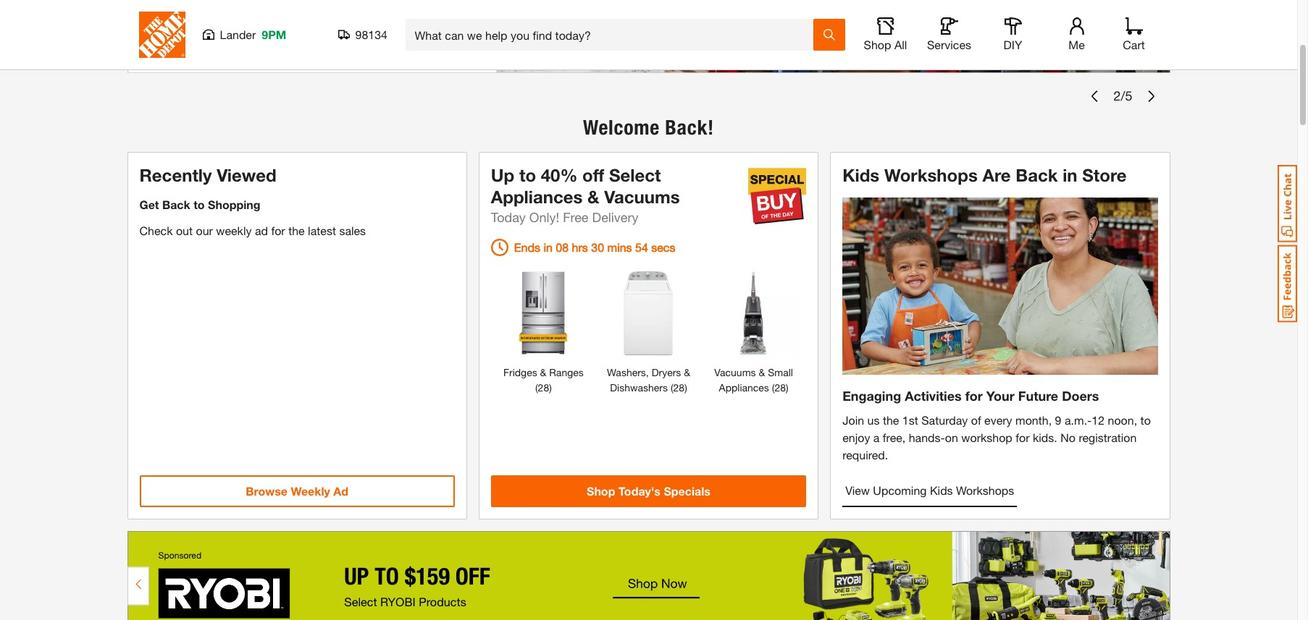 Task type: locate. For each thing, give the bounding box(es) containing it.
no
[[1061, 431, 1076, 445]]

browse weekly ad button
[[139, 476, 455, 508]]

in left 08 on the top
[[544, 240, 553, 254]]

3 28 from the left
[[775, 382, 786, 394]]

view
[[846, 484, 870, 497]]

( 28 ) for appliances
[[769, 382, 789, 394]]

& up the free delivery
[[588, 187, 600, 207]]

all
[[895, 38, 908, 51]]

) for vacuums & small appliances
[[786, 382, 789, 394]]

our
[[196, 224, 213, 237]]

month,
[[1016, 413, 1052, 427]]

2 28 from the left
[[674, 382, 685, 394]]

& right fridges
[[540, 366, 547, 379]]

( for washers, dryers & dishwashers
[[671, 382, 674, 394]]

0 vertical spatial kids
[[843, 165, 880, 185]]

your
[[987, 388, 1015, 404]]

( inside fridges & ranges ( 28 )
[[535, 382, 538, 394]]

1 vertical spatial the
[[883, 413, 900, 427]]

30
[[591, 240, 604, 254]]

previous slide image
[[1089, 90, 1101, 102]]

appliances
[[491, 187, 583, 207], [719, 382, 769, 394]]

shop
[[864, 38, 892, 51]]

off
[[583, 165, 605, 185]]

the right the 'us'
[[883, 413, 900, 427]]

2 ( from the left
[[671, 382, 674, 394]]

2 horizontal spatial )
[[786, 382, 789, 394]]

free,
[[883, 431, 906, 445]]

1 horizontal spatial back
[[1016, 165, 1058, 185]]

future
[[1019, 388, 1059, 404]]

for inside the join us the 1st saturday of every month, 9 a.m.-12 noon, to enjoy a free, hands-on workshop for kids. no registration required.
[[1016, 431, 1030, 445]]

appliances inside vacuums & small appliances
[[719, 382, 769, 394]]

required.
[[843, 448, 889, 462]]

the left latest
[[288, 224, 305, 237]]

/
[[1121, 88, 1126, 104]]

( down dryers
[[671, 382, 674, 394]]

) right dishwashers
[[685, 382, 687, 394]]

1 ) from the left
[[549, 382, 552, 394]]

1 28 from the left
[[538, 382, 549, 394]]

lander 9pm
[[220, 28, 287, 41]]

28 for vacuums & small appliances
[[775, 382, 786, 394]]

0 vertical spatial for
[[271, 224, 285, 237]]

54
[[636, 240, 648, 254]]

vacuums & small appliances product image image
[[709, 268, 799, 358]]

1 horizontal spatial for
[[966, 388, 983, 404]]

( for vacuums & small appliances
[[772, 382, 775, 394]]

0 vertical spatial appliances
[[491, 187, 583, 207]]

special buy logo image
[[749, 167, 807, 225]]

back right are
[[1016, 165, 1058, 185]]

me
[[1069, 38, 1085, 51]]

image for 30nov2023-hp-bau-mw44-45-hero2-holidaydecor image
[[127, 0, 1171, 73]]

back
[[1016, 165, 1058, 185], [162, 198, 190, 211]]

0 vertical spatial in
[[1063, 165, 1078, 185]]

( 28 ) down dryers
[[668, 382, 687, 394]]

1 vertical spatial back
[[162, 198, 190, 211]]

0 vertical spatial workshops
[[885, 165, 978, 185]]

0 horizontal spatial in
[[544, 240, 553, 254]]

3 ) from the left
[[786, 382, 789, 394]]

1 horizontal spatial to
[[520, 165, 536, 185]]

workshops
[[885, 165, 978, 185], [957, 484, 1015, 497]]

for down month,
[[1016, 431, 1030, 445]]

appliances up today only!
[[491, 187, 583, 207]]

mins
[[608, 240, 632, 254]]

) for washers, dryers & dishwashers
[[685, 382, 687, 394]]

& left small
[[759, 366, 765, 379]]

vacuums inside vacuums & small appliances
[[715, 366, 756, 379]]

for right ad
[[271, 224, 285, 237]]

back right get
[[162, 198, 190, 211]]

to right "up"
[[520, 165, 536, 185]]

cart
[[1123, 38, 1145, 51]]

services
[[927, 38, 972, 51]]

1 vertical spatial appliances
[[719, 382, 769, 394]]

next slide image
[[1146, 90, 1158, 102]]

) down ranges
[[549, 382, 552, 394]]

workshops down workshop
[[957, 484, 1015, 497]]

2
[[1114, 88, 1121, 104]]

to up our
[[194, 198, 205, 211]]

1 horizontal spatial in
[[1063, 165, 1078, 185]]

1 horizontal spatial appliances
[[719, 382, 769, 394]]

today only!
[[491, 209, 560, 225]]

diy button
[[990, 17, 1037, 52]]

check out our weekly ad for the latest sales
[[139, 224, 366, 237]]

2 ( 28 ) from the left
[[769, 382, 789, 394]]

fridges
[[504, 366, 537, 379]]

& right dryers
[[684, 366, 691, 379]]

a
[[874, 431, 880, 445]]

1 horizontal spatial kids
[[930, 484, 953, 497]]

welcome back!
[[583, 115, 715, 140]]

1 ( 28 ) from the left
[[668, 382, 687, 394]]

for up "of"
[[966, 388, 983, 404]]

)
[[549, 382, 552, 394], [685, 382, 687, 394], [786, 382, 789, 394]]

vacuums left small
[[715, 366, 756, 379]]

to inside up to 40% off select appliances & vacuums today only! free delivery
[[520, 165, 536, 185]]

2 horizontal spatial to
[[1141, 413, 1151, 427]]

1 horizontal spatial ( 28 )
[[769, 382, 789, 394]]

0 horizontal spatial appliances
[[491, 187, 583, 207]]

to right noon,
[[1141, 413, 1151, 427]]

1 ( from the left
[[535, 382, 538, 394]]

08
[[556, 240, 569, 254]]

2 vertical spatial to
[[1141, 413, 1151, 427]]

0 horizontal spatial 28
[[538, 382, 549, 394]]

( down fridges
[[535, 382, 538, 394]]

1 horizontal spatial the
[[883, 413, 900, 427]]

2 horizontal spatial for
[[1016, 431, 1030, 445]]

the inside the join us the 1st saturday of every month, 9 a.m.-12 noon, to enjoy a free, hands-on workshop for kids. no registration required.
[[883, 413, 900, 427]]

kids workshops are back in store
[[843, 165, 1127, 185]]

What can we help you find today? search field
[[415, 20, 813, 50]]

1 horizontal spatial )
[[685, 382, 687, 394]]

28
[[538, 382, 549, 394], [674, 382, 685, 394], [775, 382, 786, 394]]

2 horizontal spatial (
[[772, 382, 775, 394]]

0 horizontal spatial for
[[271, 224, 285, 237]]

1 vertical spatial kids
[[930, 484, 953, 497]]

0 horizontal spatial vacuums
[[604, 187, 680, 207]]

recently
[[139, 165, 212, 185]]

0 horizontal spatial back
[[162, 198, 190, 211]]

& inside up to 40% off select appliances & vacuums today only! free delivery
[[588, 187, 600, 207]]

2 horizontal spatial 28
[[775, 382, 786, 394]]

0 horizontal spatial (
[[535, 382, 538, 394]]

98134 button
[[338, 28, 388, 42]]

view upcoming kids workshops link
[[843, 476, 1018, 508]]

workshop
[[962, 431, 1013, 445]]

0 vertical spatial vacuums
[[604, 187, 680, 207]]

2 ) from the left
[[685, 382, 687, 394]]

0 horizontal spatial ( 28 )
[[668, 382, 687, 394]]

ad
[[255, 224, 268, 237]]

(
[[535, 382, 538, 394], [671, 382, 674, 394], [772, 382, 775, 394]]

cart link
[[1118, 17, 1150, 52]]

kids
[[843, 165, 880, 185], [930, 484, 953, 497]]

the
[[288, 224, 305, 237], [883, 413, 900, 427]]

get back to shopping
[[139, 198, 261, 211]]

1 horizontal spatial (
[[671, 382, 674, 394]]

to inside the join us the 1st saturday of every month, 9 a.m.-12 noon, to enjoy a free, hands-on workshop for kids. no registration required.
[[1141, 413, 1151, 427]]

store
[[1083, 165, 1127, 185]]

saturday
[[922, 413, 968, 427]]

hrs
[[572, 240, 588, 254]]

( 28 )
[[668, 382, 687, 394], [769, 382, 789, 394]]

vacuums & small appliances
[[715, 366, 793, 394]]

1 vertical spatial to
[[194, 198, 205, 211]]

upcoming
[[873, 484, 927, 497]]

for
[[271, 224, 285, 237], [966, 388, 983, 404], [1016, 431, 1030, 445]]

washers, dryers & dishwashers
[[607, 366, 691, 394]]

vacuums
[[604, 187, 680, 207], [715, 366, 756, 379]]

0 horizontal spatial to
[[194, 198, 205, 211]]

workshops left are
[[885, 165, 978, 185]]

1 vertical spatial vacuums
[[715, 366, 756, 379]]

activities
[[905, 388, 962, 404]]

9
[[1055, 413, 1062, 427]]

0 horizontal spatial )
[[549, 382, 552, 394]]

28 for washers, dryers & dishwashers
[[674, 382, 685, 394]]

free delivery
[[563, 209, 639, 225]]

) down small
[[786, 382, 789, 394]]

& inside vacuums & small appliances
[[759, 366, 765, 379]]

( 28 ) down small
[[769, 382, 789, 394]]

1 horizontal spatial vacuums
[[715, 366, 756, 379]]

& inside washers, dryers & dishwashers
[[684, 366, 691, 379]]

shop all button
[[863, 17, 909, 52]]

appliances down small
[[719, 382, 769, 394]]

2 vertical spatial for
[[1016, 431, 1030, 445]]

0 horizontal spatial the
[[288, 224, 305, 237]]

vacuums down select
[[604, 187, 680, 207]]

diy
[[1004, 38, 1023, 51]]

in left "store"
[[1063, 165, 1078, 185]]

of
[[971, 413, 982, 427]]

0 vertical spatial to
[[520, 165, 536, 185]]

1 horizontal spatial 28
[[674, 382, 685, 394]]

enjoy
[[843, 431, 871, 445]]

( down small
[[772, 382, 775, 394]]

3 ( from the left
[[772, 382, 775, 394]]

me button
[[1054, 17, 1100, 52]]

on
[[945, 431, 959, 445]]



Task type: describe. For each thing, give the bounding box(es) containing it.
join us the 1st saturday of every month, 9 a.m.-12 noon, to enjoy a free, hands-on workshop for kids. no registration required.
[[843, 413, 1151, 462]]

ends in 08 hrs 30 mins 54 secs
[[514, 240, 676, 254]]

check
[[139, 224, 173, 237]]

( 28 ) for dishwashers
[[668, 382, 687, 394]]

back!
[[665, 115, 715, 140]]

0 horizontal spatial kids
[[843, 165, 880, 185]]

browse
[[246, 484, 288, 498]]

up to 40% off select appliances & vacuums today only! free delivery
[[491, 165, 680, 225]]

0 vertical spatial back
[[1016, 165, 1058, 185]]

& inside fridges & ranges ( 28 )
[[540, 366, 547, 379]]

services button
[[926, 17, 973, 52]]

live chat image
[[1278, 165, 1298, 243]]

recently viewed
[[139, 165, 277, 185]]

secs
[[652, 240, 676, 254]]

1 vertical spatial for
[[966, 388, 983, 404]]

vacuums inside up to 40% off select appliances & vacuums today only! free delivery
[[604, 187, 680, 207]]

ends
[[514, 240, 541, 254]]

98134
[[355, 28, 388, 41]]

1 vertical spatial in
[[544, 240, 553, 254]]

shopping
[[208, 198, 261, 211]]

shop all
[[864, 38, 908, 51]]

engaging activities for your future doers
[[843, 388, 1100, 404]]

0 vertical spatial the
[[288, 224, 305, 237]]

out
[[176, 224, 193, 237]]

doers
[[1062, 388, 1100, 404]]

select
[[609, 165, 661, 185]]

dishwashers
[[610, 382, 668, 394]]

kids workshops image
[[843, 198, 1158, 375]]

hands-
[[909, 431, 945, 445]]

shop today's specials link
[[491, 476, 807, 508]]

washers, dryers & dishwashers product image image
[[604, 268, 694, 358]]

get
[[139, 198, 159, 211]]

lander
[[220, 28, 256, 41]]

view upcoming kids workshops
[[846, 484, 1015, 497]]

sales
[[339, 224, 366, 237]]

9pm
[[262, 28, 287, 41]]

browse weekly ad
[[246, 484, 349, 498]]

us
[[868, 413, 880, 427]]

dryers
[[652, 366, 681, 379]]

viewed
[[217, 165, 277, 185]]

ad
[[334, 484, 349, 498]]

appliances inside up to 40% off select appliances & vacuums today only! free delivery
[[491, 187, 583, 207]]

join
[[843, 413, 865, 427]]

40%
[[541, 165, 578, 185]]

welcome
[[583, 115, 660, 140]]

ranges
[[549, 366, 584, 379]]

small
[[768, 366, 793, 379]]

shop today's specials
[[587, 484, 711, 498]]

fridges & ranges ( 28 )
[[504, 366, 584, 394]]

noon,
[[1108, 413, 1138, 427]]

1 vertical spatial workshops
[[957, 484, 1015, 497]]

every
[[985, 413, 1013, 427]]

registration
[[1079, 431, 1137, 445]]

a.m.-
[[1065, 413, 1092, 427]]

latest
[[308, 224, 336, 237]]

weekly
[[216, 224, 252, 237]]

fridges & ranges product image image
[[499, 268, 589, 358]]

28 inside fridges & ranges ( 28 )
[[538, 382, 549, 394]]

washers,
[[607, 366, 649, 379]]

5
[[1126, 88, 1133, 104]]

weekly
[[291, 484, 330, 498]]

up
[[491, 165, 515, 185]]

are
[[983, 165, 1011, 185]]

feedback link image
[[1278, 245, 1298, 323]]

engaging
[[843, 388, 902, 404]]

the home depot logo image
[[139, 12, 185, 58]]

12
[[1092, 413, 1105, 427]]

) inside fridges & ranges ( 28 )
[[549, 382, 552, 394]]

kids.
[[1033, 431, 1058, 445]]

2 / 5
[[1114, 88, 1133, 104]]

1st
[[903, 413, 919, 427]]



Task type: vqa. For each thing, say whether or not it's contained in the screenshot.
bottom "Wood"
no



